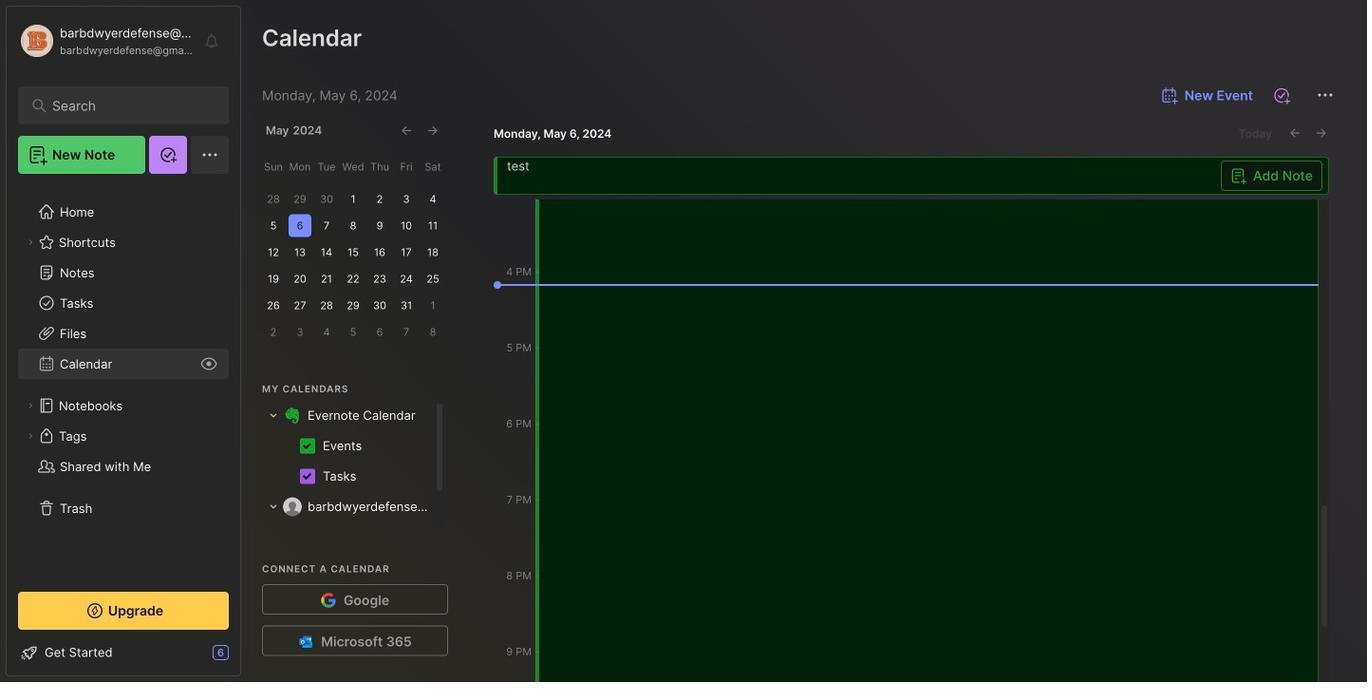 Task type: vqa. For each thing, say whether or not it's contained in the screenshot.
arrow icon
yes



Task type: locate. For each thing, give the bounding box(es) containing it.
row
[[262, 401, 434, 431], [262, 431, 434, 461], [262, 461, 434, 492], [262, 492, 434, 522], [262, 522, 434, 553]]

3 row from the top
[[262, 461, 434, 492]]

cell up select309 checkbox
[[308, 406, 420, 425]]

None search field
[[52, 94, 204, 117]]

arrow image
[[268, 501, 279, 513]]

1 grid from the top
[[262, 401, 434, 492]]

Account field
[[18, 22, 194, 60]]

test Event actions field
[[494, 157, 1330, 195]]

expand notebooks image
[[25, 400, 36, 411]]

cell
[[308, 406, 420, 425], [323, 437, 370, 456], [323, 467, 364, 486], [308, 498, 434, 516]]

Search text field
[[52, 97, 204, 115]]

grid
[[262, 401, 434, 492], [262, 492, 434, 583]]

Help and Learning task checklist field
[[7, 637, 240, 668]]

main element
[[0, 0, 247, 682]]

click to collapse image
[[240, 647, 254, 670]]

expand tags image
[[25, 430, 36, 442]]

cell right select309 checkbox
[[323, 437, 370, 456]]

new task image
[[1273, 86, 1292, 105]]

1 row from the top
[[262, 401, 434, 431]]

arrow image
[[268, 410, 279, 422]]

cell right "select310" 'option'
[[323, 467, 364, 486]]

tree
[[7, 185, 240, 575]]



Task type: describe. For each thing, give the bounding box(es) containing it.
tree inside main 'element'
[[7, 185, 240, 575]]

2 grid from the top
[[262, 492, 434, 583]]

Select309 checkbox
[[300, 439, 315, 454]]

4 row from the top
[[262, 492, 434, 522]]

Select310 checkbox
[[300, 469, 315, 484]]

2024 field
[[289, 123, 322, 138]]

cell down "select310" 'option'
[[308, 498, 434, 516]]

More actions field
[[1307, 76, 1345, 115]]

2 row from the top
[[262, 431, 434, 461]]

more actions image
[[1315, 84, 1337, 106]]

5 row from the top
[[262, 522, 434, 553]]

May field
[[262, 123, 289, 138]]

none search field inside main 'element'
[[52, 94, 204, 117]]



